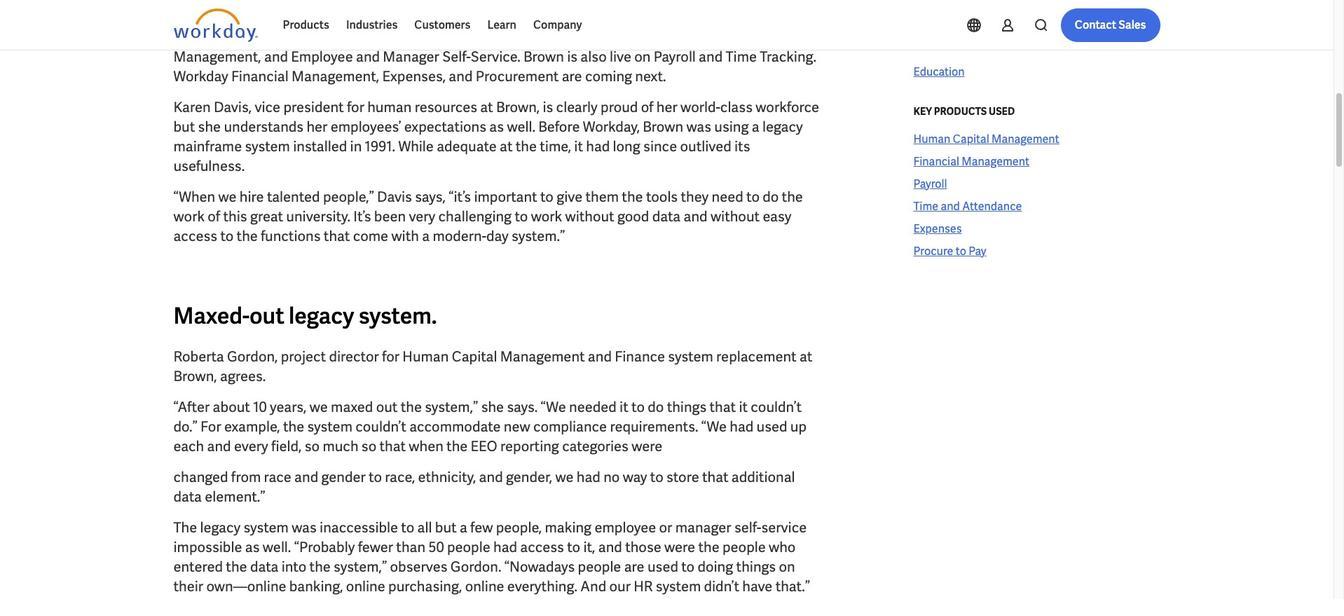 Task type: vqa. For each thing, say whether or not it's contained in the screenshot.
The within the To accomplish its ambitious goal, Brown has committed to the full Workday suite of applications. The university has already deployed Human Capital Management (HCM), including Benefits, Absence Management, and Employee and Manager Self-Service. Brown is also live on Payroll and Time Tracking. Workday Financial Management, Expenses, and Procurement are coming next.
yes



Task type: locate. For each thing, give the bounding box(es) containing it.
0 horizontal spatial financial
[[231, 67, 289, 86]]

for for president
[[347, 98, 365, 116]]

is inside to accomplish its ambitious goal, brown has committed to the full workday suite of applications. the university has already deployed human capital management (hcm), including benefits, absence management, and employee and manager self-service. brown is also live on payroll and time tracking. workday financial management, expenses, and procurement are coming next.
[[567, 48, 578, 66]]

online down fewer
[[346, 578, 385, 596]]

its inside to accomplish its ambitious goal, brown has committed to the full workday suite of applications. the university has already deployed human capital management (hcm), including benefits, absence management, and employee and manager self-service. brown is also live on payroll and time tracking. workday financial management, expenses, and procurement are coming next.
[[267, 8, 283, 27]]

a left few
[[460, 519, 468, 537]]

to inside the "after about 10 years, we maxed out the system," she says. "we needed it to do things that it couldn't do." for example, the system couldn't accommodate new compliance requirements. "we had used up each and every field, so much so that when the eeo reporting categories were
[[632, 398, 645, 416]]

things inside the legacy system was inaccessible to all but a few people, making employee or manager self-service impossible as well. "probably fewer than 50 people had access to it, and those were the people who entered the data into the system," observes gordon. "nowadays people are used to doing things on their own—online banking, online purchasing, online everything. and our hr system didn't have that."
[[737, 558, 776, 576]]

had up additional
[[730, 418, 754, 436]]

do inside the "after about 10 years, we maxed out the system," she says. "we needed it to do things that it couldn't do." for example, the system couldn't accommodate new compliance requirements. "we had used up each and every field, so much so that when the eeo reporting categories were
[[648, 398, 664, 416]]

0 horizontal spatial as
[[245, 538, 260, 557]]

brown inside the karen davis, vice president for human resources at brown, is clearly proud of her world-class workforce but she understands her employees' expectations as well. before workday, brown was using a legacy mainframe system installed in 1991. while adequate at the time, it had long since outlived its usefulness.
[[643, 118, 684, 136]]

we
[[218, 188, 237, 206], [310, 398, 328, 416], [556, 468, 574, 487]]

their
[[174, 578, 203, 596]]

mainframe
[[174, 137, 242, 156]]

brown up procurement
[[524, 48, 564, 66]]

had inside the "after about 10 years, we maxed out the system," she says. "we needed it to do things that it couldn't do." for example, the system couldn't accommodate new compliance requirements. "we had used up each and every field, so much so that when the eeo reporting categories were
[[730, 418, 754, 436]]

financial up payroll link
[[914, 154, 960, 169]]

1 horizontal spatial do
[[763, 188, 779, 206]]

"after
[[174, 398, 210, 416]]

day
[[487, 227, 509, 245]]

without down them
[[565, 208, 615, 226]]

financial up vice
[[231, 67, 289, 86]]

management down used
[[992, 132, 1060, 147]]

system."
[[512, 227, 565, 245]]

and down for in the left bottom of the page
[[207, 437, 231, 456]]

and left finance
[[588, 348, 612, 366]]

out
[[250, 301, 284, 331], [376, 398, 398, 416]]

0 horizontal spatial data
[[174, 488, 202, 506]]

1 horizontal spatial its
[[735, 137, 751, 156]]

maxed-out legacy system.
[[174, 301, 437, 331]]

2 vertical spatial data
[[250, 558, 279, 576]]

0 vertical spatial we
[[218, 188, 237, 206]]

was inside the karen davis, vice president for human resources at brown, is clearly proud of her world-class workforce but she understands her employees' expectations as well. before workday, brown was using a legacy mainframe system installed in 1991. while adequate at the time, it had long since outlived its usefulness.
[[687, 118, 712, 136]]

do
[[763, 188, 779, 206], [648, 398, 664, 416]]

1 vertical spatial management,
[[292, 67, 379, 86]]

we inside changed from race and gender to race, ethnicity, and gender, we had no way to store that additional data element."
[[556, 468, 574, 487]]

at right resources
[[480, 98, 493, 116]]

ethnicity,
[[418, 468, 476, 487]]

as up adequate at top
[[490, 118, 504, 136]]

1 horizontal spatial people
[[578, 558, 621, 576]]

the left time,
[[516, 137, 537, 156]]

is left also
[[567, 48, 578, 66]]

1 vertical spatial was
[[292, 519, 317, 537]]

she up mainframe
[[198, 118, 221, 136]]

1 vertical spatial financial
[[914, 154, 960, 169]]

0 vertical spatial was
[[687, 118, 712, 136]]

2 vertical spatial capital
[[452, 348, 497, 366]]

1 vertical spatial things
[[737, 558, 776, 576]]

manager
[[383, 48, 440, 66]]

0 vertical spatial do
[[763, 188, 779, 206]]

its down using
[[735, 137, 751, 156]]

couldn't up up
[[751, 398, 802, 416]]

to left pay
[[956, 244, 967, 259]]

and down eeo
[[479, 468, 503, 487]]

system," up 'accommodate'
[[425, 398, 478, 416]]

1 vertical spatial has
[[238, 28, 261, 46]]

data up own—online
[[250, 558, 279, 576]]

usefulness.
[[174, 157, 245, 175]]

0 horizontal spatial a
[[422, 227, 430, 245]]

self-
[[735, 519, 762, 537]]

1 horizontal spatial things
[[737, 558, 776, 576]]

1 vertical spatial for
[[382, 348, 400, 366]]

human capital management
[[914, 132, 1060, 147]]

people
[[447, 538, 491, 557], [723, 538, 766, 557], [578, 558, 621, 576]]

applications.
[[697, 8, 778, 27]]

1 horizontal spatial out
[[376, 398, 398, 416]]

each
[[174, 437, 204, 456]]

system inside the "after about 10 years, we maxed out the system," she says. "we needed it to do things that it couldn't do." for example, the system couldn't accommodate new compliance requirements. "we had used up each and every field, so much so that when the eeo reporting categories were
[[307, 418, 353, 436]]

legacy down "workforce"
[[763, 118, 803, 136]]

own—online
[[206, 578, 286, 596]]

1 horizontal spatial legacy
[[289, 301, 354, 331]]

do up requirements.
[[648, 398, 664, 416]]

it right time,
[[574, 137, 583, 156]]

her up the installed
[[307, 118, 328, 136]]

used left up
[[757, 418, 788, 436]]

2 vertical spatial we
[[556, 468, 574, 487]]

that down university.
[[324, 227, 350, 245]]

and
[[581, 578, 607, 596]]

to right "need"
[[747, 188, 760, 206]]

but
[[174, 118, 195, 136], [435, 519, 457, 537]]

0 vertical spatial the
[[781, 8, 805, 27]]

legacy up project
[[289, 301, 354, 331]]

time,
[[540, 137, 571, 156]]

a inside the karen davis, vice president for human resources at brown, is clearly proud of her world-class workforce but she understands her employees' expectations as well. before workday, brown was using a legacy mainframe system installed in 1991. while adequate at the time, it had long since outlived its usefulness.
[[752, 118, 760, 136]]

people up the gordon.
[[447, 538, 491, 557]]

1 horizontal spatial she
[[481, 398, 504, 416]]

1 horizontal spatial were
[[665, 538, 696, 557]]

0 horizontal spatial system,"
[[334, 558, 387, 576]]

data
[[652, 208, 681, 226], [174, 488, 202, 506], [250, 558, 279, 576]]

brown, inside the karen davis, vice president for human resources at brown, is clearly proud of her world-class workforce but she understands her employees' expectations as well. before workday, brown was using a legacy mainframe system installed in 1991. while adequate at the time, it had long since outlived its usefulness.
[[496, 98, 540, 116]]

well. up into
[[263, 538, 291, 557]]

0 vertical spatial of
[[682, 8, 694, 27]]

time
[[726, 48, 757, 66], [914, 199, 939, 214]]

1 vertical spatial data
[[174, 488, 202, 506]]

brown, down 'roberta'
[[174, 367, 217, 386]]

1 horizontal spatial at
[[500, 137, 513, 156]]

and inside the legacy system was inaccessible to all but a few people, making employee or manager self-service impossible as well. "probably fewer than 50 people had access to it, and those were the people who entered the data into the system," observes gordon. "nowadays people are used to doing things on their own—online banking, online purchasing, online everything. and our hr system didn't have that."
[[599, 538, 622, 557]]

things up requirements.
[[667, 398, 707, 416]]

than
[[396, 538, 426, 557]]

and inside roberta gordon, project director for human capital management and finance system replacement at brown, agrees.
[[588, 348, 612, 366]]

0 horizontal spatial so
[[305, 437, 320, 456]]

1 horizontal spatial has
[[429, 8, 451, 27]]

employee
[[291, 48, 353, 66]]

gordon.
[[451, 558, 502, 576]]

management, down university
[[174, 48, 261, 66]]

and up expenses
[[941, 199, 960, 214]]

1 vertical spatial a
[[422, 227, 430, 245]]

2 horizontal spatial we
[[556, 468, 574, 487]]

0 horizontal spatial but
[[174, 118, 195, 136]]

contact sales link
[[1061, 8, 1161, 42]]

and down they
[[684, 208, 708, 226]]

0 vertical spatial brown,
[[496, 98, 540, 116]]

0 vertical spatial is
[[567, 48, 578, 66]]

1 horizontal spatial her
[[657, 98, 678, 116]]

she left says.
[[481, 398, 504, 416]]

0 horizontal spatial people
[[447, 538, 491, 557]]

were down or
[[665, 538, 696, 557]]

access inside "when we hire talented people," davis says, "it's important to give them the tools they need to do the work of this great university. it's been very challenging to work without good data and without easy access to the functions that come with a modern-day system."
[[174, 227, 217, 245]]

0 vertical spatial as
[[490, 118, 504, 136]]

"we
[[541, 398, 566, 416], [702, 418, 727, 436]]

management
[[472, 28, 557, 46], [992, 132, 1060, 147], [962, 154, 1030, 169], [500, 348, 585, 366]]

0 horizontal spatial on
[[635, 48, 651, 66]]

already
[[264, 28, 310, 46]]

access up "nowadays
[[520, 538, 564, 557]]

categories
[[562, 437, 629, 456]]

a down very
[[422, 227, 430, 245]]

0 horizontal spatial well.
[[263, 538, 291, 557]]

to up requirements.
[[632, 398, 645, 416]]

for inside the karen davis, vice president for human resources at brown, is clearly proud of her world-class workforce but she understands her employees' expectations as well. before workday, brown was using a legacy mainframe system installed in 1991. while adequate at the time, it had long since outlived its usefulness.
[[347, 98, 365, 116]]

1 horizontal spatial well.
[[507, 118, 536, 136]]

0 horizontal spatial of
[[208, 208, 220, 226]]

financial management
[[914, 154, 1030, 169]]

1 horizontal spatial access
[[520, 538, 564, 557]]

system down understands at the top left of page
[[245, 137, 290, 156]]

easy
[[763, 208, 792, 226]]

0 horizontal spatial her
[[307, 118, 328, 136]]

on down who
[[779, 558, 795, 576]]

system right finance
[[668, 348, 714, 366]]

work down "when
[[174, 208, 205, 226]]

1 horizontal spatial workday
[[590, 8, 644, 27]]

education link
[[914, 64, 965, 81]]

had down workday,
[[586, 137, 610, 156]]

she
[[198, 118, 221, 136], [481, 398, 504, 416]]

of right proud
[[641, 98, 654, 116]]

1 horizontal spatial brown
[[524, 48, 564, 66]]

1 horizontal spatial was
[[687, 118, 712, 136]]

so right field,
[[305, 437, 320, 456]]

1 vertical spatial of
[[641, 98, 654, 116]]

she inside the "after about 10 years, we maxed out the system," she says. "we needed it to do things that it couldn't do." for example, the system couldn't accommodate new compliance requirements. "we had used up each and every field, so much so that when the eeo reporting categories were
[[481, 398, 504, 416]]

legacy inside the legacy system was inaccessible to all but a few people, making employee or manager self-service impossible as well. "probably fewer than 50 people had access to it, and those were the people who entered the data into the system," observes gordon. "nowadays people are used to doing things on their own—online banking, online purchasing, online everything. and our hr system didn't have that."
[[200, 519, 241, 537]]

for for director
[[382, 348, 400, 366]]

1 vertical spatial do
[[648, 398, 664, 416]]

1 horizontal spatial online
[[465, 578, 504, 596]]

management up says.
[[500, 348, 585, 366]]

used
[[989, 105, 1015, 118]]

human down system.
[[403, 348, 449, 366]]

payroll up the time and attendance
[[914, 177, 948, 191]]

50
[[429, 538, 444, 557]]

and right it,
[[599, 538, 622, 557]]

a inside "when we hire talented people," davis says, "it's important to give them the tools they need to do the work of this great university. it's been very challenging to work without good data and without easy access to the functions that come with a modern-day system."
[[422, 227, 430, 245]]

full
[[567, 8, 587, 27]]

human capital management link
[[914, 131, 1060, 148]]

that right store
[[702, 468, 729, 487]]

without
[[565, 208, 615, 226], [711, 208, 760, 226]]

0 vertical spatial management,
[[174, 48, 261, 66]]

used inside the "after about 10 years, we maxed out the system," she says. "we needed it to do things that it couldn't do." for example, the system couldn't accommodate new compliance requirements. "we had used up each and every field, so much so that when the eeo reporting categories were
[[757, 418, 788, 436]]

0 vertical spatial out
[[250, 301, 284, 331]]

using
[[715, 118, 749, 136]]

her left world-
[[657, 98, 678, 116]]

system inside roberta gordon, project director for human capital management and finance system replacement at brown, agrees.
[[668, 348, 714, 366]]

company button
[[525, 8, 591, 42]]

next.
[[635, 67, 666, 86]]

things up have
[[737, 558, 776, 576]]

her
[[657, 98, 678, 116], [307, 118, 328, 136]]

1 vertical spatial her
[[307, 118, 328, 136]]

for up employees'
[[347, 98, 365, 116]]

great
[[250, 208, 283, 226]]

things
[[667, 398, 707, 416], [737, 558, 776, 576]]

1 horizontal spatial on
[[779, 558, 795, 576]]

2 horizontal spatial a
[[752, 118, 760, 136]]

and down benefits,
[[699, 48, 723, 66]]

that inside "when we hire talented people," davis says, "it's important to give them the tools they need to do the work of this great university. it's been very challenging to work without good data and without easy access to the functions that come with a modern-day system."
[[324, 227, 350, 245]]

system inside the karen davis, vice president for human resources at brown, is clearly proud of her world-class workforce but she understands her employees' expectations as well. before workday, brown was using a legacy mainframe system installed in 1991. while adequate at the time, it had long since outlived its usefulness.
[[245, 137, 290, 156]]

but down karen
[[174, 118, 195, 136]]

we right years,
[[310, 398, 328, 416]]

2 without from the left
[[711, 208, 760, 226]]

live
[[610, 48, 632, 66]]

1 horizontal spatial "we
[[702, 418, 727, 436]]

the inside the legacy system was inaccessible to all but a few people, making employee or manager self-service impossible as well. "probably fewer than 50 people had access to it, and those were the people who entered the data into the system," observes gordon. "nowadays people are used to doing things on their own—online banking, online purchasing, online everything. and our hr system didn't have that."
[[174, 519, 197, 537]]

1 horizontal spatial management,
[[292, 67, 379, 86]]

0 vertical spatial but
[[174, 118, 195, 136]]

so right much
[[362, 437, 377, 456]]

0 horizontal spatial we
[[218, 188, 237, 206]]

0 horizontal spatial were
[[632, 437, 663, 456]]

so
[[305, 437, 320, 456], [362, 437, 377, 456]]

without down "need"
[[711, 208, 760, 226]]

the up "tracking."
[[781, 8, 805, 27]]

2 horizontal spatial data
[[652, 208, 681, 226]]

2 online from the left
[[465, 578, 504, 596]]

0 vertical spatial on
[[635, 48, 651, 66]]

few
[[470, 519, 493, 537]]

human down key
[[914, 132, 951, 147]]

compliance
[[533, 418, 607, 436]]

0 vertical spatial legacy
[[763, 118, 803, 136]]

2 vertical spatial brown
[[643, 118, 684, 136]]

1 vertical spatial but
[[435, 519, 457, 537]]

the up when
[[401, 398, 422, 416]]

people,
[[496, 519, 542, 537]]

at right adequate at top
[[500, 137, 513, 156]]

its up already
[[267, 8, 283, 27]]

1 horizontal spatial couldn't
[[751, 398, 802, 416]]

0 horizontal spatial workday
[[174, 67, 228, 86]]

that down replacement
[[710, 398, 736, 416]]

legacy inside the karen davis, vice president for human resources at brown, is clearly proud of her world-class workforce but she understands her employees' expectations as well. before workday, brown was using a legacy mainframe system installed in 1991. while adequate at the time, it had long since outlived its usefulness.
[[763, 118, 803, 136]]

1991.
[[365, 137, 395, 156]]

0 vertical spatial data
[[652, 208, 681, 226]]

had inside the karen davis, vice president for human resources at brown, is clearly proud of her world-class workforce but she understands her employees' expectations as well. before workday, brown was using a legacy mainframe system installed in 1991. while adequate at the time, it had long since outlived its usefulness.
[[586, 137, 610, 156]]

brown
[[385, 8, 426, 27], [524, 48, 564, 66], [643, 118, 684, 136]]

0 horizontal spatial for
[[347, 98, 365, 116]]

0 vertical spatial she
[[198, 118, 221, 136]]

well. inside the karen davis, vice president for human resources at brown, is clearly proud of her world-class workforce but she understands her employees' expectations as well. before workday, brown was using a legacy mainframe system installed in 1991. while adequate at the time, it had long since outlived its usefulness.
[[507, 118, 536, 136]]

world-
[[681, 98, 721, 116]]

0 vertical spatial well.
[[507, 118, 536, 136]]

the down years,
[[283, 418, 304, 436]]

1 horizontal spatial system,"
[[425, 398, 478, 416]]

when
[[409, 437, 444, 456]]

1 horizontal spatial for
[[382, 348, 400, 366]]

davis
[[377, 188, 412, 206]]

1 vertical spatial time
[[914, 199, 939, 214]]

it down replacement
[[739, 398, 748, 416]]

1 vertical spatial "we
[[702, 418, 727, 436]]

but inside the karen davis, vice president for human resources at brown, is clearly proud of her world-class workforce but she understands her employees' expectations as well. before workday, brown was using a legacy mainframe system installed in 1991. while adequate at the time, it had long since outlived its usefulness.
[[174, 118, 195, 136]]

brown right goal,
[[385, 8, 426, 27]]

university.
[[286, 208, 351, 226]]

expenses
[[914, 222, 962, 236]]

1 horizontal spatial the
[[781, 8, 805, 27]]

2 vertical spatial a
[[460, 519, 468, 537]]

workday up including
[[590, 8, 644, 27]]

agrees.
[[220, 367, 266, 386]]

of inside "when we hire talented people," davis says, "it's important to give them the tools they need to do the work of this great university. it's been very challenging to work without good data and without easy access to the functions that come with a modern-day system."
[[208, 208, 220, 226]]

but inside the legacy system was inaccessible to all but a few people, making employee or manager self-service impossible as well. "probably fewer than 50 people had access to it, and those were the people who entered the data into the system," observes gordon. "nowadays people are used to doing things on their own—online banking, online purchasing, online everything. and our hr system didn't have that."
[[435, 519, 457, 537]]

2 horizontal spatial of
[[682, 8, 694, 27]]

payroll
[[654, 48, 696, 66], [914, 177, 948, 191]]

we inside "when we hire talented people," davis says, "it's important to give them the tools they need to do the work of this great university. it's been very challenging to work without good data and without easy access to the functions that come with a modern-day system."
[[218, 188, 237, 206]]

roberta gordon, project director for human capital management and finance system replacement at brown, agrees.
[[174, 348, 813, 386]]

1 without from the left
[[565, 208, 615, 226]]

workday up karen
[[174, 67, 228, 86]]

time down absence
[[726, 48, 757, 66]]

management, down employee
[[292, 67, 379, 86]]

a right using
[[752, 118, 760, 136]]

university
[[174, 28, 235, 46]]

were inside the legacy system was inaccessible to all but a few people, making employee or manager self-service impossible as well. "probably fewer than 50 people had access to it, and those were the people who entered the data into the system," observes gordon. "nowadays people are used to doing things on their own—online banking, online purchasing, online everything. and our hr system didn't have that."
[[665, 538, 696, 557]]

1 vertical spatial legacy
[[289, 301, 354, 331]]

0 horizontal spatial without
[[565, 208, 615, 226]]

legacy up impossible
[[200, 519, 241, 537]]

0 horizontal spatial the
[[174, 519, 197, 537]]

is inside the karen davis, vice president for human resources at brown, is clearly proud of her world-class workforce but she understands her employees' expectations as well. before workday, brown was using a legacy mainframe system installed in 1991. while adequate at the time, it had long since outlived its usefulness.
[[543, 98, 553, 116]]

capital inside to accomplish its ambitious goal, brown has committed to the full workday suite of applications. the university has already deployed human capital management (hcm), including benefits, absence management, and employee and manager self-service. brown is also live on payroll and time tracking. workday financial management, expenses, and procurement are coming next.
[[424, 28, 469, 46]]

procure to pay link
[[914, 243, 987, 260]]

karen davis, vice president for human resources at brown, is clearly proud of her world-class workforce but she understands her employees' expectations as well. before workday, brown was using a legacy mainframe system installed in 1991. while adequate at the time, it had long since outlived its usefulness.
[[174, 98, 820, 175]]

it right needed
[[620, 398, 629, 416]]

products button
[[274, 8, 338, 42]]

2 vertical spatial legacy
[[200, 519, 241, 537]]

is up the before
[[543, 98, 553, 116]]

payroll down benefits,
[[654, 48, 696, 66]]

out up gordon,
[[250, 301, 284, 331]]

0 horizontal spatial access
[[174, 227, 217, 245]]

on inside the legacy system was inaccessible to all but a few people, making employee or manager self-service impossible as well. "probably fewer than 50 people had access to it, and those were the people who entered the data into the system," observes gordon. "nowadays people are used to doing things on their own—online banking, online purchasing, online everything. and our hr system didn't have that."
[[779, 558, 795, 576]]

give
[[557, 188, 583, 206]]

for inside roberta gordon, project director for human capital management and finance system replacement at brown, agrees.
[[382, 348, 400, 366]]

the up own—online
[[226, 558, 247, 576]]

0 vertical spatial time
[[726, 48, 757, 66]]

this
[[223, 208, 247, 226]]

1 vertical spatial we
[[310, 398, 328, 416]]

we up this
[[218, 188, 237, 206]]

expenses,
[[382, 67, 446, 86]]

legacy
[[763, 118, 803, 136], [289, 301, 354, 331], [200, 519, 241, 537]]

the up good at the top
[[622, 188, 643, 206]]

management,
[[174, 48, 261, 66], [292, 67, 379, 86]]

had
[[586, 137, 610, 156], [730, 418, 754, 436], [577, 468, 601, 487], [494, 538, 517, 557]]

0 horizontal spatial she
[[198, 118, 221, 136]]

brown up since
[[643, 118, 684, 136]]

2 horizontal spatial at
[[800, 348, 813, 366]]

capital inside roberta gordon, project director for human capital management and finance system replacement at brown, agrees.
[[452, 348, 497, 366]]

to inside to accomplish its ambitious goal, brown has committed to the full workday suite of applications. the university has already deployed human capital management (hcm), including benefits, absence management, and employee and manager self-service. brown is also live on payroll and time tracking. workday financial management, expenses, and procurement are coming next.
[[527, 8, 540, 27]]

at inside roberta gordon, project director for human capital management and finance system replacement at brown, agrees.
[[800, 348, 813, 366]]

it inside the karen davis, vice president for human resources at brown, is clearly proud of her world-class workforce but she understands her employees' expectations as well. before workday, brown was using a legacy mainframe system installed in 1991. while adequate at the time, it had long since outlived its usefulness.
[[574, 137, 583, 156]]

as inside the karen davis, vice president for human resources at brown, is clearly proud of her world-class workforce but she understands her employees' expectations as well. before workday, brown was using a legacy mainframe system installed in 1991. while adequate at the time, it had long since outlived its usefulness.
[[490, 118, 504, 136]]

0 horizontal spatial payroll
[[654, 48, 696, 66]]

service.
[[471, 48, 521, 66]]

management up 'service.'
[[472, 28, 557, 46]]

0 vertical spatial brown
[[385, 8, 426, 27]]

and inside the "after about 10 years, we maxed out the system," she says. "we needed it to do things that it couldn't do." for example, the system couldn't accommodate new compliance requirements. "we had used up each and every field, so much so that when the eeo reporting categories were
[[207, 437, 231, 456]]

0 horizontal spatial its
[[267, 8, 283, 27]]

1 horizontal spatial time
[[914, 199, 939, 214]]

changed from race and gender to race, ethnicity, and gender, we had no way to store that additional data element."
[[174, 468, 795, 506]]

0 vertical spatial system,"
[[425, 398, 478, 416]]

of up benefits,
[[682, 8, 694, 27]]

has up self-
[[429, 8, 451, 27]]

was
[[687, 118, 712, 136], [292, 519, 317, 537]]

financial
[[231, 67, 289, 86], [914, 154, 960, 169]]

access inside the legacy system was inaccessible to all but a few people, making employee or manager self-service impossible as well. "probably fewer than 50 people had access to it, and those were the people who entered the data into the system," observes gordon. "nowadays people are used to doing things on their own—online banking, online purchasing, online everything. and our hr system didn't have that."
[[520, 538, 564, 557]]

system," down fewer
[[334, 558, 387, 576]]

to right learn
[[527, 8, 540, 27]]

the inside the karen davis, vice president for human resources at brown, is clearly proud of her world-class workforce but she understands her employees' expectations as well. before workday, brown was using a legacy mainframe system installed in 1991. while adequate at the time, it had long since outlived its usefulness.
[[516, 137, 537, 156]]

payroll inside to accomplish its ambitious goal, brown has committed to the full workday suite of applications. the university has already deployed human capital management (hcm), including benefits, absence management, and employee and manager self-service. brown is also live on payroll and time tracking. workday financial management, expenses, and procurement are coming next.
[[654, 48, 696, 66]]

1 vertical spatial the
[[174, 519, 197, 537]]



Task type: describe. For each thing, give the bounding box(es) containing it.
products
[[934, 105, 987, 118]]

tracking.
[[760, 48, 817, 66]]

management inside roberta gordon, project director for human capital management and finance system replacement at brown, agrees.
[[500, 348, 585, 366]]

to left all
[[401, 519, 415, 537]]

1 horizontal spatial it
[[620, 398, 629, 416]]

modern-
[[433, 227, 487, 245]]

0 vertical spatial "we
[[541, 398, 566, 416]]

well. inside the legacy system was inaccessible to all but a few people, making employee or manager self-service impossible as well. "probably fewer than 50 people had access to it, and those were the people who entered the data into the system," observes gordon. "nowadays people are used to doing things on their own—online banking, online purchasing, online everything. and our hr system didn't have that."
[[263, 538, 291, 557]]

suite
[[647, 8, 679, 27]]

human
[[368, 98, 412, 116]]

0 horizontal spatial couldn't
[[356, 418, 407, 436]]

years,
[[270, 398, 307, 416]]

1 vertical spatial at
[[500, 137, 513, 156]]

come
[[353, 227, 388, 245]]

to accomplish its ambitious goal, brown has committed to the full workday suite of applications. the university has already deployed human capital management (hcm), including benefits, absence management, and employee and manager self-service. brown is also live on payroll and time tracking. workday financial management, expenses, and procurement are coming next.
[[174, 8, 817, 86]]

education
[[914, 64, 965, 79]]

says.
[[507, 398, 538, 416]]

while
[[398, 137, 434, 156]]

1 so from the left
[[305, 437, 320, 456]]

as inside the legacy system was inaccessible to all but a few people, making employee or manager self-service impossible as well. "probably fewer than 50 people had access to it, and those were the people who entered the data into the system," observes gordon. "nowadays people are used to doing things on their own—online banking, online purchasing, online everything. and our hr system didn't have that."
[[245, 538, 260, 557]]

0 vertical spatial workday
[[590, 8, 644, 27]]

are inside the legacy system was inaccessible to all but a few people, making employee or manager self-service impossible as well. "probably fewer than 50 people had access to it, and those were the people who entered the data into the system," observes gordon. "nowadays people are used to doing things on their own—online banking, online purchasing, online everything. and our hr system didn't have that."
[[624, 558, 645, 576]]

employee
[[595, 519, 656, 537]]

industries button
[[338, 8, 406, 42]]

financial inside to accomplish its ambitious goal, brown has committed to the full workday suite of applications. the university has already deployed human capital management (hcm), including benefits, absence management, and employee and manager self-service. brown is also live on payroll and time tracking. workday financial management, expenses, and procurement are coming next.
[[231, 67, 289, 86]]

including
[[607, 28, 665, 46]]

contact sales
[[1075, 18, 1147, 32]]

inaccessible
[[320, 519, 398, 537]]

human inside roberta gordon, project director for human capital management and finance system replacement at brown, agrees.
[[403, 348, 449, 366]]

"it's
[[449, 188, 471, 206]]

been
[[374, 208, 406, 226]]

maxed
[[331, 398, 373, 416]]

the inside to accomplish its ambitious goal, brown has committed to the full workday suite of applications. the university has already deployed human capital management (hcm), including benefits, absence management, and employee and manager self-service. brown is also live on payroll and time tracking. workday financial management, expenses, and procurement are coming next.
[[781, 8, 805, 27]]

eeo
[[471, 437, 498, 456]]

didn't
[[704, 578, 740, 596]]

of inside the karen davis, vice president for human resources at brown, is clearly proud of her world-class workforce but she understands her employees' expectations as well. before workday, brown was using a legacy mainframe system installed in 1991. while adequate at the time, it had long since outlived its usefulness.
[[641, 98, 654, 116]]

vice
[[255, 98, 281, 116]]

they
[[681, 188, 709, 206]]

field,
[[271, 437, 302, 456]]

things inside the "after about 10 years, we maxed out the system," she says. "we needed it to do things that it couldn't do." for example, the system couldn't accommodate new compliance requirements. "we had used up each and every field, so much so that when the eeo reporting categories were
[[667, 398, 707, 416]]

need
[[712, 188, 744, 206]]

key products used
[[914, 105, 1015, 118]]

to right way
[[650, 468, 664, 487]]

gender
[[321, 468, 366, 487]]

system down the element."
[[244, 519, 289, 537]]

time and attendance link
[[914, 198, 1022, 215]]

0 horizontal spatial brown
[[385, 8, 426, 27]]

the inside to accomplish its ambitious goal, brown has committed to the full workday suite of applications. the university has already deployed human capital management (hcm), including benefits, absence management, and employee and manager self-service. brown is also live on payroll and time tracking. workday financial management, expenses, and procurement are coming next.
[[543, 8, 564, 27]]

to left it,
[[567, 538, 581, 557]]

industry
[[914, 38, 963, 50]]

was inside the legacy system was inaccessible to all but a few people, making employee or manager self-service impossible as well. "probably fewer than 50 people had access to it, and those were the people who entered the data into the system," observes gordon. "nowadays people are used to doing things on their own—online banking, online purchasing, online everything. and our hr system didn't have that."
[[292, 519, 317, 537]]

1 vertical spatial human
[[914, 132, 951, 147]]

committed
[[454, 8, 524, 27]]

0 horizontal spatial has
[[238, 28, 261, 46]]

example,
[[224, 418, 280, 436]]

and down self-
[[449, 67, 473, 86]]

functions
[[261, 227, 321, 245]]

and down already
[[264, 48, 288, 66]]

10
[[253, 398, 267, 416]]

data inside "when we hire talented people," davis says, "it's important to give them the tools they need to do the work of this great university. it's been very challenging to work without good data and without easy access to the functions that come with a modern-day system."
[[652, 208, 681, 226]]

1 vertical spatial capital
[[953, 132, 990, 147]]

from
[[231, 468, 261, 487]]

out inside the "after about 10 years, we maxed out the system," she says. "we needed it to do things that it couldn't do." for example, the system couldn't accommodate new compliance requirements. "we had used up each and every field, so much so that when the eeo reporting categories were
[[376, 398, 398, 416]]

director
[[329, 348, 379, 366]]

understands
[[224, 118, 304, 136]]

1 vertical spatial workday
[[174, 67, 228, 86]]

it,
[[584, 538, 596, 557]]

company
[[533, 18, 582, 32]]

1 work from the left
[[174, 208, 205, 226]]

she inside the karen davis, vice president for human resources at brown, is clearly proud of her world-class workforce but she understands her employees' expectations as well. before workday, brown was using a legacy mainframe system installed in 1991. while adequate at the time, it had long since outlived its usefulness.
[[198, 118, 221, 136]]

and inside "when we hire talented people," davis says, "it's important to give them the tools they need to do the work of this great university. it's been very challenging to work without good data and without easy access to the functions that come with a modern-day system."
[[684, 208, 708, 226]]

0 vertical spatial her
[[657, 98, 678, 116]]

goal,
[[352, 8, 382, 27]]

absence
[[727, 28, 783, 46]]

the down manager
[[699, 538, 720, 557]]

0 horizontal spatial out
[[250, 301, 284, 331]]

that inside changed from race and gender to race, ethnicity, and gender, we had no way to store that additional data element."
[[702, 468, 729, 487]]

1 online from the left
[[346, 578, 385, 596]]

management inside to accomplish its ambitious goal, brown has committed to the full workday suite of applications. the university has already deployed human capital management (hcm), including benefits, absence management, and employee and manager self-service. brown is also live on payroll and time tracking. workday financial management, expenses, and procurement are coming next.
[[472, 28, 557, 46]]

project
[[281, 348, 326, 366]]

procurement
[[476, 67, 559, 86]]

system," inside the legacy system was inaccessible to all but a few people, making employee or manager self-service impossible as well. "probably fewer than 50 people had access to it, and those were the people who entered the data into the system," observes gordon. "nowadays people are used to doing things on their own—online banking, online purchasing, online everything. and our hr system didn't have that."
[[334, 558, 387, 576]]

the up easy
[[782, 188, 803, 206]]

products
[[283, 18, 329, 32]]

class
[[721, 98, 753, 116]]

that up race,
[[380, 437, 406, 456]]

payroll link
[[914, 176, 948, 193]]

had inside changed from race and gender to race, ethnicity, and gender, we had no way to store that additional data element."
[[577, 468, 601, 487]]

accomplish
[[191, 8, 264, 27]]

do inside "when we hire talented people," davis says, "it's important to give them the tools they need to do the work of this great university. it's been very challenging to work without good data and without easy access to the functions that come with a modern-day system."
[[763, 188, 779, 206]]

installed
[[293, 137, 347, 156]]

2 so from the left
[[362, 437, 377, 456]]

system," inside the "after about 10 years, we maxed out the system," she says. "we needed it to do things that it couldn't do." for example, the system couldn't accommodate new compliance requirements. "we had used up each and every field, so much so that when the eeo reporting categories were
[[425, 398, 478, 416]]

doing
[[698, 558, 734, 576]]

financial inside "financial management" link
[[914, 154, 960, 169]]

management down the human capital management link
[[962, 154, 1030, 169]]

store
[[667, 468, 699, 487]]

challenging
[[439, 208, 512, 226]]

"when we hire talented people," davis says, "it's important to give them the tools they need to do the work of this great university. it's been very challenging to work without good data and without easy access to the functions that come with a modern-day system."
[[174, 188, 803, 245]]

customers button
[[406, 8, 479, 42]]

0 horizontal spatial at
[[480, 98, 493, 116]]

to left "doing"
[[682, 558, 695, 576]]

finance
[[615, 348, 665, 366]]

in
[[350, 137, 362, 156]]

new
[[504, 418, 530, 436]]

observes
[[390, 558, 448, 576]]

the up banking,
[[310, 558, 331, 576]]

were inside the "after about 10 years, we maxed out the system," she says. "we needed it to do things that it couldn't do." for example, the system couldn't accommodate new compliance requirements. "we had used up each and every field, so much so that when the eeo reporting categories were
[[632, 437, 663, 456]]

reporting
[[501, 437, 559, 456]]

a inside the legacy system was inaccessible to all but a few people, making employee or manager self-service impossible as well. "probably fewer than 50 people had access to it, and those were the people who entered the data into the system," observes gordon. "nowadays people are used to doing things on their own—online banking, online purchasing, online everything. and our hr system didn't have that."
[[460, 519, 468, 537]]

manager
[[676, 519, 732, 537]]

into
[[282, 558, 307, 576]]

workforce
[[756, 98, 820, 116]]

its inside the karen davis, vice president for human resources at brown, is clearly proud of her world-class workforce but she understands her employees' expectations as well. before workday, brown was using a legacy mainframe system installed in 1991. while adequate at the time, it had long since outlived its usefulness.
[[735, 137, 751, 156]]

time and attendance
[[914, 199, 1022, 214]]

impossible
[[174, 538, 242, 557]]

before
[[539, 118, 580, 136]]

customers
[[415, 18, 471, 32]]

system right hr
[[656, 578, 701, 596]]

2 horizontal spatial people
[[723, 538, 766, 557]]

no
[[604, 468, 620, 487]]

and right race
[[295, 468, 318, 487]]

purchasing,
[[388, 578, 462, 596]]

says,
[[415, 188, 446, 206]]

self-
[[442, 48, 471, 66]]

used inside the legacy system was inaccessible to all but a few people, making employee or manager self-service impossible as well. "probably fewer than 50 people had access to it, and those were the people who entered the data into the system," observes gordon. "nowadays people are used to doing things on their own—online banking, online purchasing, online everything. and our hr system didn't have that."
[[648, 558, 679, 576]]

the down 'accommodate'
[[447, 437, 468, 456]]

0 vertical spatial couldn't
[[751, 398, 802, 416]]

making
[[545, 519, 592, 537]]

contact
[[1075, 18, 1117, 32]]

requirements.
[[610, 418, 699, 436]]

those
[[625, 538, 662, 557]]

2 horizontal spatial it
[[739, 398, 748, 416]]

data inside changed from race and gender to race, ethnicity, and gender, we had no way to store that additional data element."
[[174, 488, 202, 506]]

up
[[791, 418, 807, 436]]

brown, inside roberta gordon, project director for human capital management and finance system replacement at brown, agrees.
[[174, 367, 217, 386]]

on inside to accomplish its ambitious goal, brown has committed to the full workday suite of applications. the university has already deployed human capital management (hcm), including benefits, absence management, and employee and manager self-service. brown is also live on payroll and time tracking. workday financial management, expenses, and procurement are coming next.
[[635, 48, 651, 66]]

1 vertical spatial brown
[[524, 48, 564, 66]]

time inside to accomplish its ambitious goal, brown has committed to the full workday suite of applications. the university has already deployed human capital management (hcm), including benefits, absence management, and employee and manager self-service. brown is also live on payroll and time tracking. workday financial management, expenses, and procurement are coming next.
[[726, 48, 757, 66]]

needed
[[569, 398, 617, 416]]

data inside the legacy system was inaccessible to all but a few people, making employee or manager self-service impossible as well. "probably fewer than 50 people had access to it, and those were the people who entered the data into the system," observes gordon. "nowadays people are used to doing things on their own—online banking, online purchasing, online everything. and our hr system didn't have that."
[[250, 558, 279, 576]]

way
[[623, 468, 647, 487]]

to left race,
[[369, 468, 382, 487]]

do."
[[174, 418, 198, 436]]

1 vertical spatial payroll
[[914, 177, 948, 191]]

had inside the legacy system was inaccessible to all but a few people, making employee or manager self-service impossible as well. "probably fewer than 50 people had access to it, and those were the people who entered the data into the system," observes gordon. "nowadays people are used to doing things on their own—online banking, online purchasing, online everything. and our hr system didn't have that."
[[494, 538, 517, 557]]

we inside the "after about 10 years, we maxed out the system," she says. "we needed it to do things that it couldn't do." for example, the system couldn't accommodate new compliance requirements. "we had used up each and every field, so much so that when the eeo reporting categories were
[[310, 398, 328, 416]]

to down this
[[220, 227, 234, 245]]

and down industries dropdown button
[[356, 48, 380, 66]]

davis,
[[214, 98, 252, 116]]

to down important
[[515, 208, 528, 226]]

financial management link
[[914, 154, 1030, 170]]

tools
[[646, 188, 678, 206]]

all
[[418, 519, 432, 537]]

pay
[[969, 244, 987, 259]]

outlived
[[680, 137, 732, 156]]

2 work from the left
[[531, 208, 562, 226]]

to left give
[[541, 188, 554, 206]]

everything.
[[507, 578, 578, 596]]

learn
[[488, 18, 517, 32]]

the down this
[[237, 227, 258, 245]]

go to the homepage image
[[174, 8, 258, 42]]

important
[[474, 188, 538, 206]]

human inside to accomplish its ambitious goal, brown has committed to the full workday suite of applications. the university has already deployed human capital management (hcm), including benefits, absence management, and employee and manager self-service. brown is also live on payroll and time tracking. workday financial management, expenses, and procurement are coming next.
[[374, 28, 421, 46]]

expectations
[[404, 118, 487, 136]]

benefits,
[[668, 28, 724, 46]]

of inside to accomplish its ambitious goal, brown has committed to the full workday suite of applications. the university has already deployed human capital management (hcm), including benefits, absence management, and employee and manager self-service. brown is also live on payroll and time tracking. workday financial management, expenses, and procurement are coming next.
[[682, 8, 694, 27]]

are inside to accomplish its ambitious goal, brown has committed to the full workday suite of applications. the university has already deployed human capital management (hcm), including benefits, absence management, and employee and manager self-service. brown is also live on payroll and time tracking. workday financial management, expenses, and procurement are coming next.
[[562, 67, 582, 86]]



